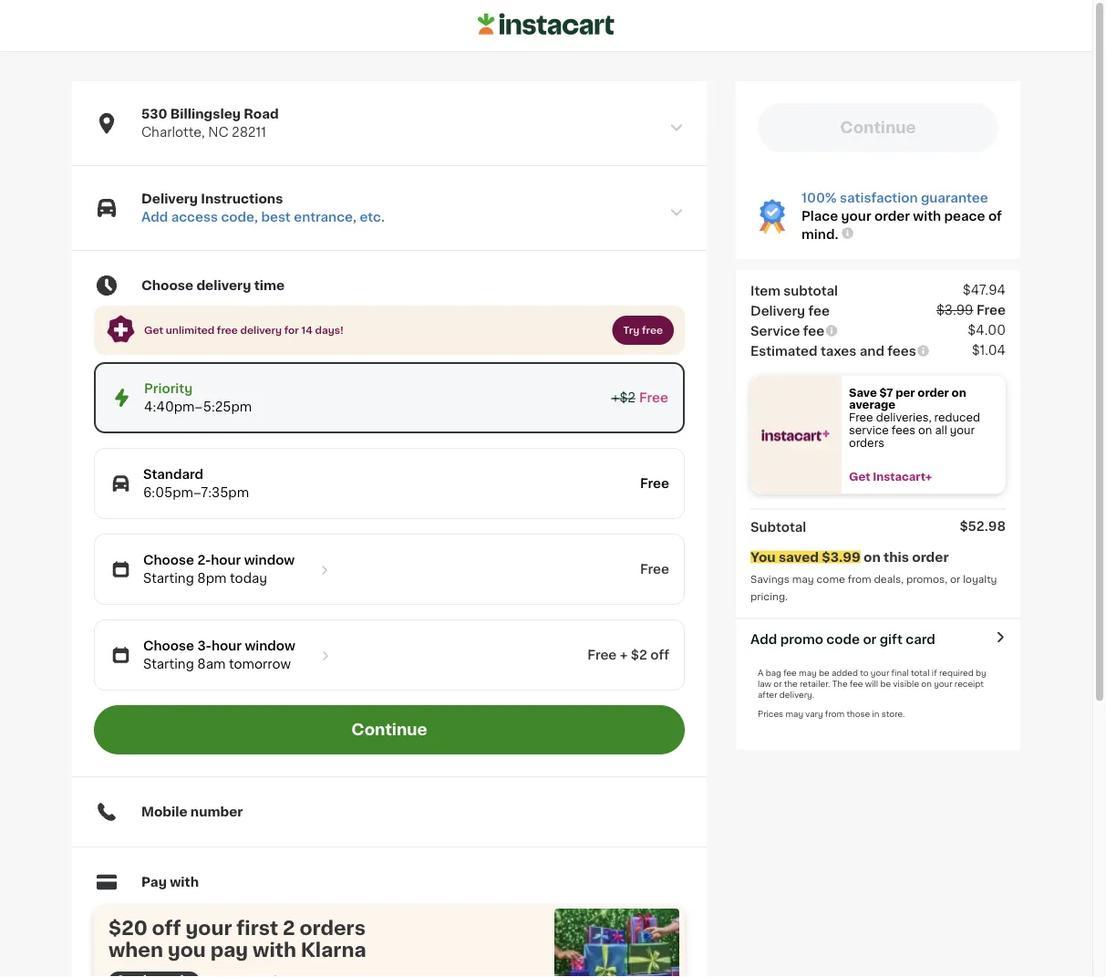 Task type: locate. For each thing, give the bounding box(es) containing it.
2 vertical spatial with
[[253, 940, 297, 960]]

0 vertical spatial off
[[651, 649, 670, 662]]

on
[[952, 387, 967, 398], [919, 425, 933, 435], [864, 551, 881, 564], [922, 680, 932, 688]]

choose inside choose 2-hour window starting 8pm today
[[143, 554, 194, 567]]

savings may come from deals, promos, or loyalty pricing.
[[751, 574, 1000, 601]]

free right try
[[642, 325, 663, 335]]

delivery inside delivery instructions add access code, best entrance, etc.
[[141, 193, 198, 205]]

0 vertical spatial starting
[[143, 572, 194, 585]]

orders inside $20 off your first 2 orders when you pay with klarna
[[300, 919, 366, 938]]

off right $2 in the right of the page
[[651, 649, 670, 662]]

1 horizontal spatial or
[[864, 633, 877, 646]]

starting left 8am
[[143, 658, 194, 671]]

from down you saved $3.99 on this order
[[848, 574, 872, 585]]

530
[[141, 108, 168, 120]]

28211
[[232, 126, 267, 139]]

free down +$2 free
[[641, 477, 670, 490]]

0 vertical spatial with
[[914, 210, 942, 223]]

add up a
[[751, 633, 778, 646]]

1 vertical spatial delivery
[[751, 304, 806, 317]]

mobile
[[141, 806, 188, 819]]

with right pay
[[170, 876, 199, 889]]

delivery.
[[780, 691, 815, 699]]

with down guarantee
[[914, 210, 942, 223]]

or left "loyalty"
[[951, 574, 961, 585]]

hour for 8pm
[[211, 554, 241, 567]]

add left access
[[141, 211, 168, 224]]

orders up klarna
[[300, 919, 366, 938]]

peace
[[945, 210, 986, 223]]

choose up unlimited
[[141, 279, 194, 292]]

off
[[651, 649, 670, 662], [152, 919, 181, 938]]

0 horizontal spatial add
[[141, 211, 168, 224]]

starting inside choose 2-hour window starting 8pm today
[[143, 572, 194, 585]]

a bag fee may be added to your final total if required by law or the retailer. the fee will be visible on your receipt after delivery.
[[758, 669, 987, 699]]

2 starting from the top
[[143, 658, 194, 671]]

0 vertical spatial be
[[819, 669, 830, 677]]

1 vertical spatial starting
[[143, 658, 194, 671]]

delivery up service
[[751, 304, 806, 317]]

be up retailer.
[[819, 669, 830, 677]]

choose for choose 3-hour window starting 8am tomorrow
[[143, 640, 194, 653]]

may inside a bag fee may be added to your final total if required by law or the retailer. the fee will be visible on your receipt after delivery.
[[799, 669, 817, 677]]

unlimited
[[166, 325, 215, 335]]

instructions
[[201, 193, 283, 205]]

get
[[144, 325, 163, 335], [850, 472, 871, 482]]

time
[[254, 279, 285, 292]]

window
[[244, 554, 295, 567], [245, 640, 296, 653]]

from for those
[[826, 710, 845, 718]]

0 vertical spatial delivery
[[141, 193, 198, 205]]

2 hour from the top
[[212, 640, 242, 653]]

window up tomorrow
[[245, 640, 296, 653]]

$52.98
[[960, 520, 1007, 532]]

continue button
[[94, 705, 685, 755]]

add inside "button"
[[751, 633, 778, 646]]

will
[[866, 680, 879, 688]]

your inside 'save $7 per order on average free deliveries, reduced service fees on all your orders'
[[951, 425, 976, 435]]

1 vertical spatial from
[[826, 710, 845, 718]]

get left unlimited
[[144, 325, 163, 335]]

on inside a bag fee may be added to your final total if required by law or the retailer. the fee will be visible on your receipt after delivery.
[[922, 680, 932, 688]]

you
[[751, 551, 776, 564]]

get inside announcement region
[[144, 325, 163, 335]]

order up promos,
[[913, 551, 949, 564]]

get inside button
[[850, 472, 871, 482]]

0 horizontal spatial off
[[152, 919, 181, 938]]

delivery instructions image
[[669, 204, 685, 221]]

your down reduced
[[951, 425, 976, 435]]

best
[[261, 211, 291, 224]]

1 horizontal spatial free
[[642, 325, 663, 335]]

choose inside choose 3-hour window starting 8am tomorrow
[[143, 640, 194, 653]]

delivery left the for
[[240, 325, 282, 335]]

fee
[[809, 304, 830, 317], [804, 324, 825, 337], [784, 669, 797, 677], [850, 680, 864, 688]]

may down saved
[[793, 574, 815, 585]]

add
[[141, 211, 168, 224], [751, 633, 778, 646]]

2 vertical spatial may
[[786, 710, 804, 718]]

or inside "button"
[[864, 633, 877, 646]]

to
[[861, 669, 869, 677]]

standard
[[143, 468, 204, 481]]

1 horizontal spatial orders
[[850, 438, 885, 448]]

delivery address image
[[669, 120, 685, 136]]

average
[[850, 400, 896, 410]]

$4.00
[[968, 324, 1007, 336]]

on down "total"
[[922, 680, 932, 688]]

choose 2-hour window starting 8pm today
[[143, 554, 295, 585]]

with
[[914, 210, 942, 223], [170, 876, 199, 889], [253, 940, 297, 960]]

choose left 3- at the bottom left of the page
[[143, 640, 194, 653]]

klarna
[[301, 940, 366, 960]]

delivery
[[141, 193, 198, 205], [751, 304, 806, 317]]

1 vertical spatial orders
[[300, 919, 366, 938]]

priority
[[144, 382, 193, 395]]

free left +
[[588, 649, 617, 662]]

your inside place your order with peace of mind.
[[842, 210, 872, 223]]

may inside savings may come from deals, promos, or loyalty pricing.
[[793, 574, 815, 585]]

may up retailer.
[[799, 669, 817, 677]]

1 vertical spatial get
[[850, 472, 871, 482]]

your inside $20 off your first 2 orders when you pay with klarna
[[186, 919, 232, 938]]

0 horizontal spatial free
[[217, 325, 238, 335]]

or inside savings may come from deals, promos, or loyalty pricing.
[[951, 574, 961, 585]]

1 horizontal spatial from
[[848, 574, 872, 585]]

get unlimited free delivery for 14 days!
[[144, 325, 344, 335]]

from right vary
[[826, 710, 845, 718]]

$3.99 down $47.94
[[937, 303, 974, 316]]

1 horizontal spatial $3.99
[[937, 303, 974, 316]]

free up service
[[850, 412, 874, 423]]

window inside choose 3-hour window starting 8am tomorrow
[[245, 640, 296, 653]]

with down 2
[[253, 940, 297, 960]]

hour up 8am
[[212, 640, 242, 653]]

8pm
[[197, 572, 227, 585]]

continue
[[352, 722, 428, 738]]

or left gift
[[864, 633, 877, 646]]

starting
[[143, 572, 194, 585], [143, 658, 194, 671]]

deliveries,
[[877, 412, 932, 423]]

0 horizontal spatial or
[[774, 680, 783, 688]]

or
[[951, 574, 961, 585], [864, 633, 877, 646], [774, 680, 783, 688]]

fees
[[888, 345, 917, 357], [892, 425, 916, 435]]

starting for choose 2-hour window starting 8pm today
[[143, 572, 194, 585]]

instacart+
[[874, 472, 933, 482]]

delivery left time
[[197, 279, 251, 292]]

pricing.
[[751, 591, 788, 601]]

fees right and
[[888, 345, 917, 357]]

window inside choose 2-hour window starting 8pm today
[[244, 554, 295, 567]]

access
[[171, 211, 218, 224]]

0 vertical spatial may
[[793, 574, 815, 585]]

your up pay
[[186, 919, 232, 938]]

14
[[302, 325, 313, 335]]

8am
[[197, 658, 226, 671]]

free up $4.00
[[977, 303, 1007, 316]]

2 free from the left
[[642, 325, 663, 335]]

2 vertical spatial order
[[913, 551, 949, 564]]

1 vertical spatial be
[[881, 680, 892, 688]]

choose
[[141, 279, 194, 292], [143, 554, 194, 567], [143, 640, 194, 653]]

hour inside choose 3-hour window starting 8am tomorrow
[[212, 640, 242, 653]]

0 vertical spatial order
[[875, 210, 911, 223]]

2 horizontal spatial or
[[951, 574, 961, 585]]

be right will
[[881, 680, 892, 688]]

hour for 8am
[[212, 640, 242, 653]]

order down 100% satisfaction guarantee
[[875, 210, 911, 223]]

0 horizontal spatial with
[[170, 876, 199, 889]]

window for today
[[244, 554, 295, 567]]

from
[[848, 574, 872, 585], [826, 710, 845, 718]]

hour inside choose 2-hour window starting 8pm today
[[211, 554, 241, 567]]

priority 4:40pm–5:25pm
[[144, 382, 252, 413]]

starting for choose 3-hour window starting 8am tomorrow
[[143, 658, 194, 671]]

1 vertical spatial order
[[918, 387, 950, 398]]

0 horizontal spatial get
[[144, 325, 163, 335]]

0 vertical spatial hour
[[211, 554, 241, 567]]

window up "today"
[[244, 554, 295, 567]]

or inside a bag fee may be added to your final total if required by law or the retailer. the fee will be visible on your receipt after delivery.
[[774, 680, 783, 688]]

0 horizontal spatial delivery
[[141, 193, 198, 205]]

code,
[[221, 211, 258, 224]]

$3.99 up come
[[822, 551, 861, 564]]

0 vertical spatial get
[[144, 325, 163, 335]]

get instacart+
[[850, 472, 933, 482]]

100% satisfaction guarantee
[[802, 192, 989, 204]]

0 vertical spatial choose
[[141, 279, 194, 292]]

subtotal
[[751, 521, 807, 533]]

1 vertical spatial hour
[[212, 640, 242, 653]]

your down if
[[935, 680, 953, 688]]

you saved $3.99 on this order
[[751, 551, 949, 564]]

orders
[[850, 438, 885, 448], [300, 919, 366, 938]]

pay with
[[141, 876, 199, 889]]

2 vertical spatial choose
[[143, 640, 194, 653]]

add promo code or gift card
[[751, 633, 936, 646]]

1 horizontal spatial get
[[850, 472, 871, 482]]

1 vertical spatial fees
[[892, 425, 916, 435]]

2 vertical spatial or
[[774, 680, 783, 688]]

starting inside choose 3-hour window starting 8am tomorrow
[[143, 658, 194, 671]]

delivery up access
[[141, 193, 198, 205]]

fees down "deliveries,"
[[892, 425, 916, 435]]

delivery for delivery instructions add access code, best entrance, etc.
[[141, 193, 198, 205]]

1 vertical spatial delivery
[[240, 325, 282, 335]]

$3.99
[[937, 303, 974, 316], [822, 551, 861, 564]]

1 horizontal spatial with
[[253, 940, 297, 960]]

delivery instructions add access code, best entrance, etc.
[[141, 193, 385, 224]]

hour up 8pm
[[211, 554, 241, 567]]

0 horizontal spatial from
[[826, 710, 845, 718]]

1 vertical spatial off
[[152, 919, 181, 938]]

item
[[751, 284, 781, 297]]

0 vertical spatial add
[[141, 211, 168, 224]]

1 starting from the top
[[143, 572, 194, 585]]

fees inside 'save $7 per order on average free deliveries, reduced service fees on all your orders'
[[892, 425, 916, 435]]

0 vertical spatial fees
[[888, 345, 917, 357]]

0 horizontal spatial $3.99
[[822, 551, 861, 564]]

choose left 2-
[[143, 554, 194, 567]]

hour
[[211, 554, 241, 567], [212, 640, 242, 653]]

per
[[896, 387, 916, 398]]

free right unlimited
[[217, 325, 238, 335]]

1 vertical spatial choose
[[143, 554, 194, 567]]

may down delivery.
[[786, 710, 804, 718]]

0 horizontal spatial orders
[[300, 919, 366, 938]]

free inside button
[[642, 325, 663, 335]]

free
[[977, 303, 1007, 316], [640, 392, 669, 404], [850, 412, 874, 423], [641, 477, 670, 490], [641, 563, 670, 576], [588, 649, 617, 662]]

prices
[[758, 710, 784, 718]]

2 horizontal spatial with
[[914, 210, 942, 223]]

starting left 8pm
[[143, 572, 194, 585]]

0 vertical spatial orders
[[850, 438, 885, 448]]

off up you
[[152, 919, 181, 938]]

subtotal
[[784, 284, 839, 297]]

$7
[[880, 387, 894, 398]]

orders down service
[[850, 438, 885, 448]]

get left instacart+ on the right of page
[[850, 472, 871, 482]]

or down bag
[[774, 680, 783, 688]]

1 vertical spatial add
[[751, 633, 778, 646]]

1 vertical spatial or
[[864, 633, 877, 646]]

your up 'more info about 100% satisfaction guarantee' image
[[842, 210, 872, 223]]

0 vertical spatial or
[[951, 574, 961, 585]]

visible
[[894, 680, 920, 688]]

from inside savings may come from deals, promos, or loyalty pricing.
[[848, 574, 872, 585]]

1 horizontal spatial delivery
[[751, 304, 806, 317]]

get instacart+ button
[[842, 471, 1007, 483]]

delivery
[[197, 279, 251, 292], [240, 325, 282, 335]]

order right the per
[[918, 387, 950, 398]]

0 vertical spatial window
[[244, 554, 295, 567]]

0 vertical spatial from
[[848, 574, 872, 585]]

1 horizontal spatial add
[[751, 633, 778, 646]]

add inside delivery instructions add access code, best entrance, etc.
[[141, 211, 168, 224]]

1 hour from the top
[[211, 554, 241, 567]]

1 vertical spatial window
[[245, 640, 296, 653]]

may for come
[[793, 574, 815, 585]]

+
[[620, 649, 628, 662]]

1 vertical spatial may
[[799, 669, 817, 677]]



Task type: vqa. For each thing, say whether or not it's contained in the screenshot.
NC
yes



Task type: describe. For each thing, give the bounding box(es) containing it.
from for deals,
[[848, 574, 872, 585]]

gift
[[880, 633, 903, 646]]

1 horizontal spatial be
[[881, 680, 892, 688]]

item subtotal
[[751, 284, 839, 297]]

code
[[827, 633, 861, 646]]

orders inside 'save $7 per order on average free deliveries, reduced service fees on all your orders'
[[850, 438, 885, 448]]

2
[[283, 919, 295, 938]]

and
[[860, 345, 885, 357]]

delivery inside announcement region
[[240, 325, 282, 335]]

road
[[244, 108, 279, 120]]

get for get unlimited free delivery for 14 days!
[[144, 325, 163, 335]]

for
[[285, 325, 299, 335]]

final
[[892, 669, 910, 677]]

save $7 per order on average free deliveries, reduced service fees on all your orders
[[850, 387, 984, 448]]

estimated taxes and fees
[[751, 345, 917, 357]]

choose delivery time
[[141, 279, 285, 292]]

home image
[[478, 11, 615, 38]]

window for tomorrow
[[245, 640, 296, 653]]

530 billingsley road charlotte, nc 28211
[[141, 108, 279, 139]]

0 horizontal spatial be
[[819, 669, 830, 677]]

with inside place your order with peace of mind.
[[914, 210, 942, 223]]

on up reduced
[[952, 387, 967, 398]]

announcement region
[[94, 306, 685, 355]]

1 vertical spatial with
[[170, 876, 199, 889]]

fee down subtotal
[[809, 304, 830, 317]]

1 vertical spatial $3.99
[[822, 551, 861, 564]]

law
[[758, 680, 772, 688]]

$20
[[109, 919, 148, 938]]

all
[[936, 425, 948, 435]]

of
[[989, 210, 1003, 223]]

delivery for delivery fee
[[751, 304, 806, 317]]

try
[[624, 325, 640, 335]]

4:40pm–5:25pm
[[144, 401, 252, 413]]

entrance,
[[294, 211, 357, 224]]

those
[[847, 710, 871, 718]]

the
[[785, 680, 798, 688]]

this
[[884, 551, 910, 564]]

when
[[109, 940, 163, 960]]

try free
[[624, 325, 663, 335]]

deals,
[[875, 574, 904, 585]]

order inside 'save $7 per order on average free deliveries, reduced service fees on all your orders'
[[918, 387, 950, 398]]

add promo code or gift card button
[[751, 630, 936, 648]]

service
[[751, 324, 801, 337]]

off inside $20 off your first 2 orders when you pay with klarna
[[152, 919, 181, 938]]

by
[[976, 669, 987, 677]]

may for vary
[[786, 710, 804, 718]]

come
[[817, 574, 846, 585]]

estimated
[[751, 345, 818, 357]]

1 free from the left
[[217, 325, 238, 335]]

service fee
[[751, 324, 825, 337]]

place your order with peace of mind.
[[802, 210, 1003, 241]]

in
[[873, 710, 880, 718]]

get for get instacart+
[[850, 472, 871, 482]]

service
[[850, 425, 890, 435]]

free right +$2
[[640, 392, 669, 404]]

fee up the
[[784, 669, 797, 677]]

standard 6:05pm–7:35pm
[[143, 468, 249, 499]]

$47.94
[[963, 283, 1007, 296]]

vary
[[806, 710, 824, 718]]

after
[[758, 691, 778, 699]]

promo
[[781, 633, 824, 646]]

on left all
[[919, 425, 933, 435]]

mobile number
[[141, 806, 243, 819]]

first
[[237, 919, 278, 938]]

$2
[[631, 649, 648, 662]]

0 vertical spatial $3.99
[[937, 303, 974, 316]]

bag
[[766, 669, 782, 677]]

free up $2 in the right of the page
[[641, 563, 670, 576]]

pay
[[211, 940, 248, 960]]

+$2
[[612, 392, 636, 404]]

save
[[850, 387, 878, 398]]

fee up the 'estimated taxes and fees'
[[804, 324, 825, 337]]

fee down "to"
[[850, 680, 864, 688]]

+$2 free
[[612, 392, 669, 404]]

choose for choose 2-hour window starting 8pm today
[[143, 554, 194, 567]]

required
[[940, 669, 974, 677]]

charlotte,
[[141, 126, 205, 139]]

free inside 'save $7 per order on average free deliveries, reduced service fees on all your orders'
[[850, 412, 874, 423]]

on left this
[[864, 551, 881, 564]]

guarantee
[[922, 192, 989, 204]]

$20 off your first 2 orders when you pay with klarna
[[109, 919, 366, 960]]

days!
[[315, 325, 344, 335]]

your up will
[[871, 669, 890, 677]]

place
[[802, 210, 839, 223]]

order inside place your order with peace of mind.
[[875, 210, 911, 223]]

satisfaction
[[841, 192, 918, 204]]

promos,
[[907, 574, 948, 585]]

retailer.
[[800, 680, 831, 688]]

1 horizontal spatial off
[[651, 649, 670, 662]]

added
[[832, 669, 859, 677]]

with inside $20 off your first 2 orders when you pay with klarna
[[253, 940, 297, 960]]

you
[[168, 940, 206, 960]]

$20 off your first 2 orders when you pay with klarna button
[[94, 906, 680, 977]]

savings
[[751, 574, 790, 585]]

total
[[912, 669, 930, 677]]

receipt
[[955, 680, 985, 688]]

6:05pm–7:35pm
[[143, 486, 249, 499]]

pay
[[141, 876, 167, 889]]

more info about 100% satisfaction guarantee image
[[841, 226, 855, 241]]

taxes
[[821, 345, 857, 357]]

if
[[932, 669, 938, 677]]

try free button
[[613, 316, 674, 345]]

0 vertical spatial delivery
[[197, 279, 251, 292]]

etc.
[[360, 211, 385, 224]]

nc
[[208, 126, 229, 139]]

saved
[[779, 551, 819, 564]]

number
[[191, 806, 243, 819]]

prices may vary from those in store.
[[758, 710, 906, 718]]

card
[[906, 633, 936, 646]]

choose for choose delivery time
[[141, 279, 194, 292]]

100%
[[802, 192, 837, 204]]



